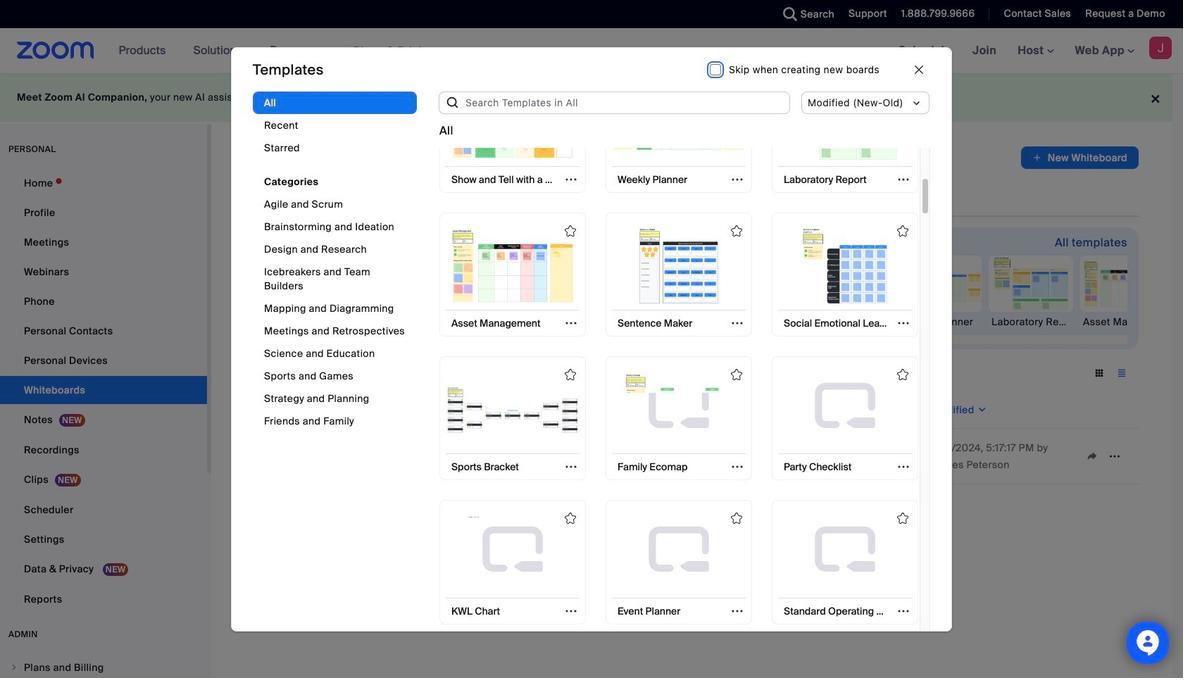 Task type: locate. For each thing, give the bounding box(es) containing it.
Search Templates in All text field
[[460, 91, 790, 114]]

thumbnail for weekly planner image
[[614, 84, 744, 160]]

add to starred image
[[731, 225, 742, 236], [731, 369, 742, 380], [897, 513, 909, 524]]

2 horizontal spatial cell
[[792, 454, 926, 459]]

thumbnail for event planner image
[[614, 515, 744, 592]]

zoom logo image
[[17, 42, 94, 59]]

add to starred image inside card for template party checklist element
[[897, 369, 909, 380]]

card for template show and tell with a twist element
[[439, 69, 586, 193]]

thumbnail for social emotional learning image
[[780, 228, 910, 304]]

add to starred image inside card for template event planner element
[[731, 513, 742, 524]]

add to starred image inside the card for template sports bracket element
[[565, 369, 576, 380]]

banner
[[0, 28, 1183, 74]]

Search text field
[[251, 362, 370, 385]]

0 vertical spatial add to starred image
[[731, 225, 742, 236]]

add to starred image for thumbnail for asset management
[[565, 225, 576, 236]]

thumbnail for family ecomap image
[[614, 372, 744, 448]]

card for template standard operating procedure element
[[772, 500, 918, 624]]

digital marketing canvas element
[[531, 315, 616, 329]]

0 horizontal spatial cell
[[248, 451, 259, 463]]

add to starred image inside card for template sentence maker element
[[731, 225, 742, 236]]

card for template asset management element
[[439, 212, 586, 337]]

card for template social emotional learning element
[[772, 212, 918, 337]]

learning experience canvas element
[[439, 315, 524, 329]]

2 vertical spatial add to starred image
[[897, 513, 909, 524]]

add to starred image inside card for template standard operating procedure element
[[897, 513, 909, 524]]

card for template sentence maker element
[[606, 212, 752, 337]]

card for template family ecomap element
[[606, 356, 752, 481]]

add to starred image inside "card for template kwl chart" element
[[565, 513, 576, 524]]

add to starred image for "thumbnail for sentence maker"
[[731, 225, 742, 236]]

add to starred image for thumbnail for kwl chart
[[565, 513, 576, 524]]

status
[[439, 122, 453, 139]]

tabs of all whiteboard page tab list
[[245, 180, 861, 217]]

application
[[1021, 146, 1139, 169], [245, 392, 1149, 495], [566, 445, 653, 467]]

weekly planner element
[[897, 315, 982, 329]]

thumbnail for party checklist image
[[780, 372, 910, 448]]

card for template laboratory report element
[[772, 69, 918, 193]]

1 vertical spatial add to starred image
[[731, 369, 742, 380]]

thumbnail for show and tell with a twist image
[[447, 84, 578, 160]]

personal menu menu
[[0, 169, 207, 615]]

add to starred image
[[565, 225, 576, 236], [897, 225, 909, 236], [565, 369, 576, 380], [897, 369, 909, 380], [565, 513, 576, 524], [731, 513, 742, 524]]

thumbnail for asset management image
[[447, 228, 578, 304]]

1 horizontal spatial cell
[[270, 437, 338, 475]]

uml class diagram element
[[623, 315, 707, 329]]

add to starred image inside card for template asset management element
[[565, 225, 576, 236]]

add to starred image inside card for template social emotional learning element
[[897, 225, 909, 236]]

add to starred image inside card for template family ecomap element
[[731, 369, 742, 380]]

footer
[[0, 73, 1173, 122]]

add to starred image for 'thumbnail for family ecomap' on the bottom of the page
[[731, 369, 742, 380]]

cell
[[270, 437, 338, 475], [248, 451, 259, 463], [792, 454, 926, 459]]

add to starred image for thumbnail for standard operating procedure
[[897, 513, 909, 524]]

card for template party checklist element
[[772, 356, 918, 481]]

show and tell with a twist element
[[806, 315, 890, 329]]



Task type: vqa. For each thing, say whether or not it's contained in the screenshot.
the Thumbnail for Event Planner
yes



Task type: describe. For each thing, give the bounding box(es) containing it.
card for template event planner element
[[606, 500, 752, 624]]

close image
[[915, 65, 923, 74]]

add to starred image for thumbnail for social emotional learning
[[897, 225, 909, 236]]

meetings navigation
[[888, 28, 1183, 74]]

thumbnail for kwl chart image
[[447, 515, 578, 592]]

thumbnail for sports bracket image
[[447, 372, 578, 448]]

product information navigation
[[108, 28, 446, 74]]

categories element
[[253, 91, 417, 446]]

me-we-us retrospective element
[[256, 315, 341, 329]]

card for template sports bracket element
[[439, 356, 586, 481]]

card for template kwl chart element
[[439, 500, 586, 624]]

laboratory report element
[[989, 315, 1073, 329]]

add to starred image for thumbnail for party checklist
[[897, 369, 909, 380]]

list mode, selected image
[[1111, 367, 1133, 380]]

grid mode, not selected image
[[1088, 367, 1111, 380]]

fun fact element
[[348, 315, 432, 329]]

card for template weekly planner element
[[606, 69, 752, 193]]

thumbnail for laboratory report image
[[780, 84, 910, 160]]

add to starred image for thumbnail for sports bracket
[[565, 369, 576, 380]]

weekly schedule element
[[714, 315, 799, 329]]

add to starred image for thumbnail for event planner
[[731, 513, 742, 524]]

thumbnail for standard operating procedure image
[[780, 515, 910, 592]]

asset management element
[[1080, 315, 1165, 329]]

thumbnail for sentence maker image
[[614, 228, 744, 304]]



